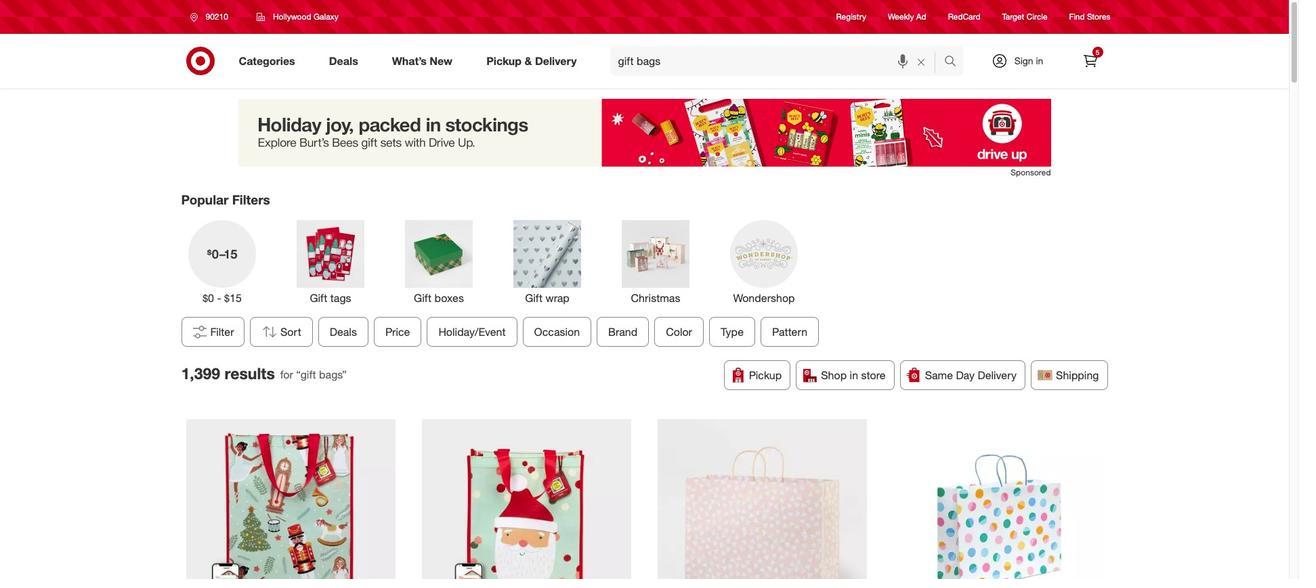 Task type: locate. For each thing, give the bounding box(es) containing it.
popular
[[181, 192, 229, 207]]

deals down tags
[[330, 325, 357, 339]]

delivery right & in the left top of the page
[[535, 54, 577, 67]]

deals inside deals button
[[330, 325, 357, 339]]

in inside button
[[850, 368, 859, 382]]

$0 - $15
[[202, 291, 241, 305]]

1 vertical spatial pickup
[[749, 368, 782, 382]]

shop in store
[[821, 368, 886, 382]]

1 vertical spatial deals
[[330, 325, 357, 339]]

in right sign
[[1036, 55, 1044, 66]]

weekly ad link
[[888, 11, 927, 23]]

gift wrap
[[525, 291, 569, 305]]

target
[[1003, 12, 1025, 22]]

deals inside deals link
[[329, 54, 358, 67]]

price
[[385, 325, 410, 339]]

brand
[[608, 325, 638, 339]]

circle
[[1027, 12, 1048, 22]]

deals down galaxy on the left of page
[[329, 54, 358, 67]]

popular filters
[[181, 192, 270, 207]]

store
[[862, 368, 886, 382]]

pickup left & in the left top of the page
[[487, 54, 522, 67]]

gift left wrap
[[525, 291, 543, 305]]

deals link
[[318, 46, 375, 76]]

delivery
[[535, 54, 577, 67], [978, 368, 1017, 382]]

-
[[217, 291, 221, 305]]

galaxy
[[314, 12, 339, 22]]

same day delivery button
[[900, 360, 1026, 390]]

advertisement region
[[238, 99, 1051, 167]]

target circle link
[[1003, 11, 1048, 23]]

gift left tags
[[310, 291, 327, 305]]

What can we help you find? suggestions appear below search field
[[610, 46, 948, 76]]

delivery inside button
[[978, 368, 1017, 382]]

deals for deals link
[[329, 54, 358, 67]]

1,399 results for "gift bags"
[[181, 364, 347, 383]]

0 vertical spatial in
[[1036, 55, 1044, 66]]

0 horizontal spatial in
[[850, 368, 859, 382]]

ad
[[917, 12, 927, 22]]

gift for gift boxes
[[414, 291, 431, 305]]

filters
[[232, 192, 270, 207]]

color button
[[654, 317, 704, 347]]

hollywood
[[273, 12, 311, 22]]

shop
[[821, 368, 847, 382]]

pickup down pattern button
[[749, 368, 782, 382]]

1 vertical spatial in
[[850, 368, 859, 382]]

redcard
[[949, 12, 981, 22]]

delivery right day
[[978, 368, 1017, 382]]

2 horizontal spatial gift
[[525, 291, 543, 305]]

filter button
[[181, 317, 244, 347]]

delivery for pickup & delivery
[[535, 54, 577, 67]]

find stores link
[[1070, 11, 1111, 23]]

in left store
[[850, 368, 859, 382]]

in inside "link"
[[1036, 55, 1044, 66]]

gift left boxes
[[414, 291, 431, 305]]

price button
[[374, 317, 422, 347]]

1 vertical spatial delivery
[[978, 368, 1017, 382]]

in
[[1036, 55, 1044, 66], [850, 368, 859, 382]]

xl vogue gift bag with circles white - spritz™ image
[[894, 420, 1103, 579], [894, 420, 1103, 579]]

1 horizontal spatial delivery
[[978, 368, 1017, 382]]

&
[[525, 54, 532, 67]]

sign in
[[1015, 55, 1044, 66]]

gift wrap link
[[507, 217, 588, 306]]

deals
[[329, 54, 358, 67], [330, 325, 357, 339]]

1 gift from the left
[[310, 291, 327, 305]]

boxes
[[434, 291, 464, 305]]

gift for gift tags
[[310, 291, 327, 305]]

shipping button
[[1031, 360, 1108, 390]]

0 vertical spatial pickup
[[487, 54, 522, 67]]

0 vertical spatial delivery
[[535, 54, 577, 67]]

gift for gift wrap
[[525, 291, 543, 305]]

gift tags
[[310, 291, 351, 305]]

1 horizontal spatial in
[[1036, 55, 1044, 66]]

0 horizontal spatial delivery
[[535, 54, 577, 67]]

for
[[280, 368, 293, 382]]

tokki large cub santa dots reusable gift bag with evergreeting card image
[[422, 420, 632, 579], [422, 420, 632, 579]]

delivery for same day delivery
[[978, 368, 1017, 382]]

gift boxes link
[[398, 217, 479, 306]]

1 horizontal spatial pickup
[[749, 368, 782, 382]]

2 gift from the left
[[414, 291, 431, 305]]

pickup
[[487, 54, 522, 67], [749, 368, 782, 382]]

day
[[957, 368, 975, 382]]

registry link
[[837, 11, 867, 23]]

0 vertical spatial deals
[[329, 54, 358, 67]]

bags"
[[319, 368, 347, 382]]

0 horizontal spatial pickup
[[487, 54, 522, 67]]

3 gift from the left
[[525, 291, 543, 305]]

large polka dots gift bag pink - spritz™ image
[[658, 420, 867, 579], [658, 420, 867, 579]]

in for sign
[[1036, 55, 1044, 66]]

wrap
[[546, 291, 569, 305]]

what's new
[[392, 54, 453, 67]]

pickup inside button
[[749, 368, 782, 382]]

0 horizontal spatial gift
[[310, 291, 327, 305]]

5
[[1096, 48, 1100, 56]]

gift
[[310, 291, 327, 305], [414, 291, 431, 305], [525, 291, 543, 305]]

categories
[[239, 54, 295, 67]]

same
[[925, 368, 954, 382]]

tokki extra-large cub nutcracker reusable gift bag with evergreeting card image
[[186, 420, 396, 579], [186, 420, 396, 579]]

what's
[[392, 54, 427, 67]]

1 horizontal spatial gift
[[414, 291, 431, 305]]

holiday/event button
[[427, 317, 517, 347]]



Task type: describe. For each thing, give the bounding box(es) containing it.
christmas
[[631, 291, 680, 305]]

in for shop
[[850, 368, 859, 382]]

tags
[[330, 291, 351, 305]]

1,399
[[181, 364, 220, 383]]

$0 - $15 link
[[181, 217, 263, 306]]

5 link
[[1076, 46, 1106, 76]]

pattern button
[[761, 317, 819, 347]]

90210 button
[[181, 5, 243, 29]]

christmas link
[[615, 217, 696, 306]]

search button
[[938, 46, 971, 79]]

pickup & delivery link
[[475, 46, 594, 76]]

redcard link
[[949, 11, 981, 23]]

deals button
[[318, 317, 368, 347]]

shop in store button
[[796, 360, 895, 390]]

shipping
[[1057, 368, 1100, 382]]

new
[[430, 54, 453, 67]]

search
[[938, 55, 971, 69]]

same day delivery
[[925, 368, 1017, 382]]

wondershop link
[[723, 217, 805, 306]]

type button
[[709, 317, 755, 347]]

what's new link
[[381, 46, 470, 76]]

occasion button
[[523, 317, 591, 347]]

$0
[[202, 291, 214, 305]]

holiday/event
[[438, 325, 506, 339]]

sign in link
[[980, 46, 1065, 76]]

sign
[[1015, 55, 1034, 66]]

sort
[[280, 325, 301, 339]]

color
[[666, 325, 692, 339]]

90210
[[206, 12, 228, 22]]

wondershop
[[733, 291, 795, 305]]

pickup for pickup
[[749, 368, 782, 382]]

find stores
[[1070, 12, 1111, 22]]

filter
[[210, 325, 234, 339]]

$15
[[224, 291, 241, 305]]

hollywood galaxy button
[[248, 5, 348, 29]]

type
[[721, 325, 744, 339]]

gift tags link
[[290, 217, 371, 306]]

weekly ad
[[888, 12, 927, 22]]

pickup for pickup & delivery
[[487, 54, 522, 67]]

registry
[[837, 12, 867, 22]]

results
[[225, 364, 275, 383]]

brand button
[[597, 317, 649, 347]]

stores
[[1088, 12, 1111, 22]]

occasion
[[534, 325, 580, 339]]

weekly
[[888, 12, 914, 22]]

target circle
[[1003, 12, 1048, 22]]

sort button
[[250, 317, 313, 347]]

pattern
[[772, 325, 808, 339]]

deals for deals button
[[330, 325, 357, 339]]

gift boxes
[[414, 291, 464, 305]]

hollywood galaxy
[[273, 12, 339, 22]]

categories link
[[227, 46, 312, 76]]

sponsored
[[1011, 167, 1051, 178]]

find
[[1070, 12, 1085, 22]]

pickup button
[[724, 360, 791, 390]]

"gift
[[296, 368, 316, 382]]

pickup & delivery
[[487, 54, 577, 67]]



Task type: vqa. For each thing, say whether or not it's contained in the screenshot.
Deals link's Deals
yes



